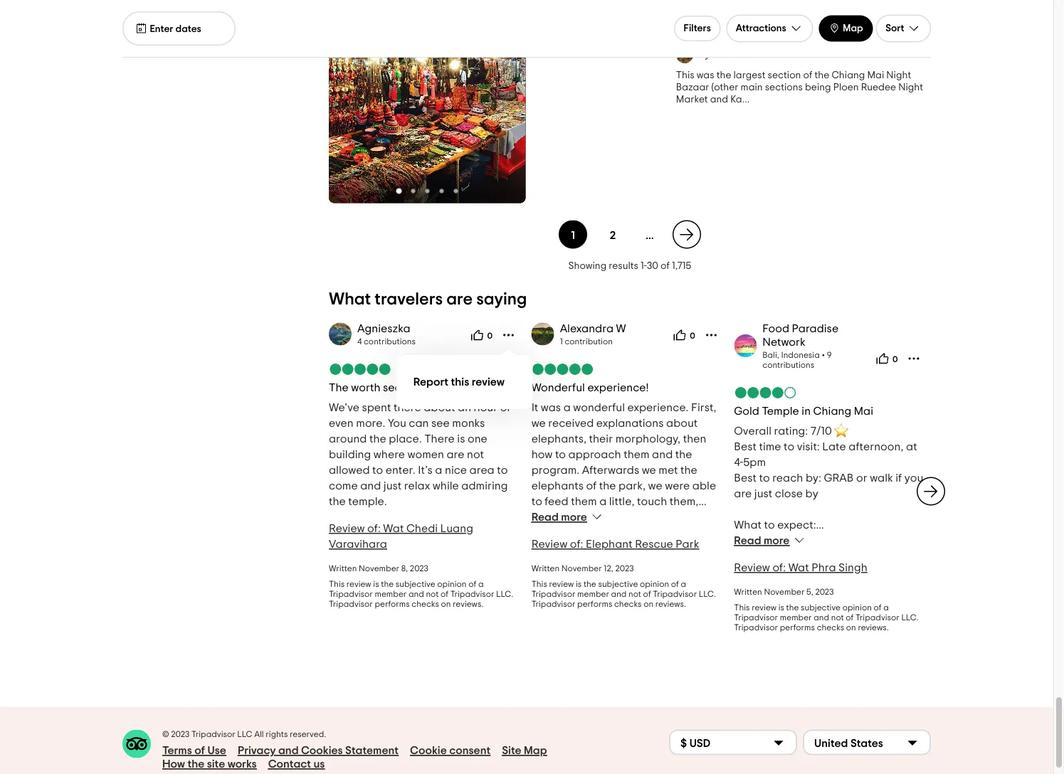 Task type: vqa. For each thing, say whether or not it's contained in the screenshot.
The to the bottom
yes



Task type: locate. For each thing, give the bounding box(es) containing it.
llc. inside written november 5, 2023 this review is the subjective opinion of a tripadvisor member and not of tripadvisor llc. tripadvisor performs checks on reviews.
[[902, 614, 919, 622]]

can inside the it was a wonderful experience. first, we received explanations about elephants, their morphology, then how to approach them and the program. afterwards we met the elephants of the park, we were able to feed them a little, touch them, take photos, get to know them, have time with them (no riding). then we walked with the elephants and their keepers for about 700 metres to join them in the water where they could enjoy a swim with us visitors, who were able to brush and bath them. a more than charming moment. a photographer also accompanied us so no lack of memory. clothes were made available to us as well as boots in order to participate in the activities. the elephants are perfectly treated by their keepers with respect. they can move freely, without pressure, blows or anything else cruel. i
[[628, 731, 649, 743]]

more for wat
[[764, 535, 790, 547]]

pressure,
[[572, 747, 620, 758]]

a inside written november 5, 2023 this review is the subjective opinion of a tripadvisor member and not of tripadvisor llc. tripadvisor performs checks on reviews.
[[884, 604, 889, 612]]

0 vertical spatial nice
[[445, 465, 467, 476]]

relax
[[404, 481, 430, 492]]

what for what to expect:
[[734, 520, 762, 531]]

enter
[[150, 24, 173, 34]]

their up move at the bottom right of the page
[[638, 716, 662, 727]]

0 horizontal spatial of:
[[368, 523, 381, 535]]

than up photographer
[[561, 622, 585, 633]]

llc. inside written november 12, 2023 this review is the subjective opinion of a tripadvisor member and not of tripadvisor llc. tripadvisor performs checks on reviews.
[[699, 590, 716, 599]]

2 horizontal spatial reviews.
[[858, 624, 889, 632]]

1 horizontal spatial come
[[804, 645, 833, 657]]

cookies
[[301, 746, 343, 757]]

5.0 of 5 bubbles image
[[329, 364, 392, 375], [532, 364, 594, 375]]

is inside we've spent there about an hour or even more. you can see monks around the place. there is one building where women are not allowed to enter. it's a nice area to come and just relax while admiring the temple.
[[457, 434, 465, 445]]

read for review of: wat phra singh
[[734, 535, 762, 547]]

0 left open options menu icon
[[893, 356, 898, 364]]

llc. down could
[[699, 590, 716, 599]]

written
[[329, 565, 357, 573], [532, 565, 560, 573], [734, 588, 763, 597]]

0 button for wonderful experience!
[[669, 324, 700, 347]]

llc. for review of: wat phra singh
[[902, 614, 919, 622]]

contact
[[268, 759, 311, 771]]

is inside written november 8, 2023 this review is the subjective opinion of a tripadvisor member and not of tripadvisor llc. tripadvisor performs checks on reviews.
[[373, 580, 379, 589]]

1 vertical spatial stop
[[855, 629, 878, 641]]

2 vertical spatial about
[[593, 559, 624, 570]]

treated
[[581, 716, 620, 727]]

they up coming
[[734, 723, 760, 735]]

0 horizontal spatial or
[[500, 402, 512, 414]]

chiang inside 'comments: beautiful temple in the heart of chiang mai. it's nice to stop by for a while. best to come by grab, because it's still in the heart of the city, and not that expensive (cheaper than if you ride the tuktuk).'
[[734, 629, 773, 641]]

us up brush
[[623, 590, 634, 602]]

more for elephant
[[561, 512, 587, 523]]

best up 4-
[[734, 441, 757, 453]]

1 vertical spatial read
[[734, 535, 762, 547]]

read more button down feed on the bottom
[[532, 510, 604, 524]]

are inside overall rating: 7/10 ⭐️ best time to visit: late afternoon, at 4-5pm best to reach by: grab or walk if you are just close by
[[734, 488, 752, 500]]

was right it
[[541, 402, 561, 414]]

just inside overall rating: 7/10 ⭐️ best time to visit: late afternoon, at 4-5pm best to reach by: grab or walk if you are just close by
[[755, 488, 773, 500]]

tuktuk).
[[884, 692, 921, 704]]

you
[[388, 418, 407, 429]]

reviews. for review of: wat chedi luang varavihara
[[453, 600, 484, 609]]

read more down what to expect:
[[734, 535, 790, 547]]

participate
[[620, 684, 680, 696]]

were down met
[[665, 481, 690, 492]]

1 horizontal spatial member
[[578, 590, 610, 599]]

5,
[[807, 588, 814, 597]]

member inside written november 5, 2023 this review is the subjective opinion of a tripadvisor member and not of tripadvisor llc. tripadvisor performs checks on reviews.
[[780, 614, 812, 622]]

heart
[[853, 614, 881, 625], [850, 661, 878, 672]]

llc. inside written november 8, 2023 this review is the subjective opinion of a tripadvisor member and not of tripadvisor llc. tripadvisor performs checks on reviews.
[[496, 590, 514, 599]]

network
[[763, 336, 806, 348]]

are down the participate
[[661, 700, 679, 711]]

temple inside 'comments: beautiful temple in the heart of chiang mai. it's nice to stop by for a while. best to come by grab, because it's still in the heart of the city, and not that expensive (cheaper than if you ride the tuktuk).'
[[783, 614, 819, 625]]

site
[[207, 759, 225, 771]]

mai.
[[775, 629, 797, 641]]

is
[[457, 434, 465, 445], [373, 580, 379, 589], [576, 580, 582, 589], [779, 604, 785, 612]]

temple.
[[348, 496, 387, 508]]

more down what to expect:
[[764, 535, 790, 547]]

0 horizontal spatial checks
[[412, 600, 439, 609]]

member inside written november 12, 2023 this review is the subjective opinion of a tripadvisor member and not of tripadvisor llc. tripadvisor performs checks on reviews.
[[578, 590, 610, 599]]

1 horizontal spatial you
[[905, 473, 924, 484]]

we left met
[[642, 465, 656, 476]]

grab
[[824, 473, 854, 484]]

performs inside written november 12, 2023 this review is the subjective opinion of a tripadvisor member and not of tripadvisor llc. tripadvisor performs checks on reviews.
[[578, 600, 613, 609]]

performs down water
[[578, 600, 613, 609]]

1 vertical spatial map
[[524, 746, 547, 757]]

ploen
[[834, 82, 859, 92]]

1 vertical spatial or
[[857, 473, 868, 484]]

1 vertical spatial of:
[[570, 539, 584, 550]]

by
[[699, 50, 710, 60]]

member for chedi
[[375, 590, 407, 599]]

1 vertical spatial come
[[804, 645, 833, 657]]

no
[[546, 653, 560, 664]]

subjective inside written november 8, 2023 this review is the subjective opinion of a tripadvisor member and not of tripadvisor llc. tripadvisor performs checks on reviews.
[[396, 580, 436, 589]]

by right treated
[[623, 716, 636, 727]]

2 horizontal spatial their
[[692, 543, 716, 555]]

2 vertical spatial 1
[[560, 337, 563, 346]]

1 horizontal spatial about
[[593, 559, 624, 570]]

this for wonderful experience!
[[532, 580, 548, 589]]

of: up varavihara
[[368, 523, 381, 535]]

respect.
[[555, 731, 598, 743]]

0
[[487, 332, 493, 341], [690, 332, 696, 341], [893, 356, 898, 364]]

a down them.
[[686, 622, 694, 633]]

2 horizontal spatial 1
[[641, 262, 644, 272]]

1 inside button
[[571, 230, 575, 242]]

performs inside written november 5, 2023 this review is the subjective opinion of a tripadvisor member and not of tripadvisor llc. tripadvisor performs checks on reviews.
[[780, 624, 815, 632]]

map inside site map how the site works
[[524, 746, 547, 757]]

performs down 8,
[[375, 600, 410, 609]]

bali,
[[763, 351, 780, 360]]

0 left close options menu image
[[487, 332, 493, 341]]

more up photographer
[[532, 622, 558, 633]]

is inside written november 5, 2023 this review is the subjective opinion of a tripadvisor member and not of tripadvisor llc. tripadvisor performs checks on reviews.
[[779, 604, 785, 612]]

1 horizontal spatial time
[[759, 441, 782, 453]]

map left sort
[[843, 23, 864, 33]]

street
[[568, 48, 595, 58]]

0 vertical spatial gold
[[796, 551, 820, 563]]

mai inside this was the largest section of the chiang mai night bazaar (other main sections being ploen ruedee night market and ka...
[[868, 70, 885, 80]]

1 vertical spatial night
[[899, 82, 924, 92]]

this for gold temple in chiang mai
[[734, 604, 750, 612]]

nice inside we've spent there about an hour or even more. you can see monks around the place. there is one building where women are not allowed to enter. it's a nice area to come and just relax while admiring the temple.
[[445, 465, 467, 476]]

1 horizontal spatial more
[[561, 512, 587, 523]]

0 horizontal spatial it's
[[782, 661, 797, 672]]

review up beautiful at right bottom
[[752, 604, 777, 612]]

stop left "by."
[[854, 567, 877, 578]]

0 horizontal spatial member
[[375, 590, 407, 599]]

what to expect:
[[734, 520, 817, 531]]

mai up ruedee
[[868, 70, 885, 80]]

or left walk
[[857, 473, 868, 484]]

0 horizontal spatial read more button
[[532, 510, 604, 524]]

read more button for wat
[[734, 534, 807, 548]]

0 vertical spatial heart
[[853, 614, 881, 625]]

opinion inside written november 8, 2023 this review is the subjective opinion of a tripadvisor member and not of tripadvisor llc. tripadvisor performs checks on reviews.
[[437, 580, 467, 589]]

privacy
[[238, 746, 276, 757]]

1 vertical spatial if
[[811, 692, 817, 704]]

0 horizontal spatial about
[[424, 402, 455, 414]]

1 vertical spatial the
[[584, 700, 604, 711]]

a right them.
[[712, 606, 720, 617]]

gold up states
[[879, 723, 903, 735]]

0 vertical spatial contributions
[[364, 337, 416, 346]]

0 vertical spatial what
[[329, 292, 371, 309]]

report this review
[[413, 377, 505, 388]]

is inside written november 12, 2023 this review is the subjective opinion of a tripadvisor member and not of tripadvisor llc. tripadvisor performs checks on reviews.
[[576, 580, 582, 589]]

nice inside 'comments: beautiful temple in the heart of chiang mai. it's nice to stop by for a while. best to come by grab, because it's still in the heart of the city, and not that expensive (cheaper than if you ride the tuktuk).'
[[817, 629, 839, 641]]

order
[[576, 684, 605, 696]]

performs for phra
[[780, 624, 815, 632]]

0 horizontal spatial come
[[329, 481, 358, 492]]

review for review of: elephant rescue park
[[532, 539, 568, 550]]

is up beautiful at right bottom
[[779, 604, 785, 612]]

1 horizontal spatial llc.
[[699, 590, 716, 599]]

about inside we've spent there about an hour or even more. you can see monks around the place. there is one building where women are not allowed to enter. it's a nice area to come and just relax while admiring the temple.
[[424, 402, 455, 414]]

performs inside written november 8, 2023 this review is the subjective opinion of a tripadvisor member and not of tripadvisor llc. tripadvisor performs checks on reviews.
[[375, 600, 410, 609]]

opinion inside written november 12, 2023 this review is the subjective opinion of a tripadvisor member and not of tripadvisor llc. tripadvisor performs checks on reviews.
[[640, 580, 670, 589]]

and down visitors,
[[631, 606, 651, 617]]

to
[[784, 441, 795, 453], [555, 449, 566, 461], [372, 465, 383, 476], [497, 465, 508, 476], [759, 473, 770, 484], [532, 496, 543, 508], [619, 512, 629, 523], [764, 520, 775, 531], [840, 535, 850, 547], [687, 559, 698, 570], [585, 606, 596, 617], [841, 629, 852, 641], [791, 645, 802, 657], [616, 669, 626, 680], [607, 684, 618, 696]]

about up see
[[424, 402, 455, 414]]

this up bazaar
[[676, 70, 695, 80]]

of: down photos,
[[570, 539, 584, 550]]

of: for rescue
[[570, 539, 584, 550]]

was for a
[[541, 402, 561, 414]]

5.0 of 5 bubbles image for the
[[329, 364, 392, 375]]

worth
[[351, 382, 381, 393], [812, 567, 842, 578]]

this inside written november 12, 2023 this review is the subjective opinion of a tripadvisor member and not of tripadvisor llc. tripadvisor performs checks on reviews.
[[532, 580, 548, 589]]

site
[[502, 746, 522, 757]]

0 vertical spatial 1
[[571, 230, 575, 242]]

llc. down not
[[902, 614, 919, 622]]

1 for alexandra
[[560, 337, 563, 346]]

with up 'but'
[[773, 551, 794, 563]]

2 horizontal spatial about
[[667, 418, 698, 429]]

of: for chedi
[[368, 523, 381, 535]]

come down allowed
[[329, 481, 358, 492]]

hour
[[474, 402, 498, 414]]

as
[[643, 669, 655, 680], [680, 669, 692, 680]]

0 horizontal spatial llc.
[[496, 590, 514, 599]]

reviews.
[[453, 600, 484, 609], [656, 600, 686, 609], [858, 624, 889, 632]]

subjective inside written november 5, 2023 this review is the subjective opinion of a tripadvisor member and not of tripadvisor llc. tripadvisor performs checks on reviews.
[[801, 604, 841, 612]]

if right walk
[[896, 473, 902, 484]]

and inside written november 5, 2023 this review is the subjective opinion of a tripadvisor member and not of tripadvisor llc. tripadvisor performs checks on reviews.
[[814, 614, 830, 622]]

night right ruedee
[[899, 82, 924, 92]]

and up it's
[[814, 614, 830, 622]]

map inside button
[[843, 23, 864, 33]]

november up water
[[562, 565, 602, 573]]

review inside written november 8, 2023 this review is the subjective opinion of a tripadvisor member and not of tripadvisor llc. tripadvisor performs checks on reviews.
[[347, 580, 371, 589]]

it's down afternoon
[[846, 770, 860, 775]]

1 horizontal spatial if
[[896, 473, 902, 484]]

or right the hour
[[500, 402, 512, 414]]

1 horizontal spatial wat
[[789, 563, 809, 574]]

a
[[564, 402, 571, 414], [435, 465, 443, 476], [600, 496, 607, 508], [853, 535, 860, 547], [914, 551, 921, 563], [844, 567, 851, 578], [478, 580, 484, 589], [681, 580, 687, 589], [562, 590, 570, 602], [884, 604, 889, 612], [913, 629, 920, 641]]

have inside the it was a wonderful experience. first, we received explanations about elephants, their morphology, then how to approach them and the program. afterwards we met the elephants of the park, we were able to feed them a little, touch them, take photos, get to know them, have time with them (no riding). then we walked with the elephants and their keepers for about 700 metres to join them in the water where they could enjoy a swim with us visitors, who were able to brush and bath them. a more than charming moment. a photographer also accompanied us so no lack of memory. clothes were made available to us as well as boots in order to participate in the activities. the elephants are perfectly treated by their keepers with respect. they can move freely, without pressure, blows or anything else cruel. i
[[692, 512, 718, 523]]

0 vertical spatial can
[[409, 418, 429, 429]]

is for review of: wat phra singh
[[779, 604, 785, 612]]

how the site works link
[[162, 758, 257, 772]]

dates
[[176, 24, 201, 34]]

1 vertical spatial review
[[532, 539, 568, 550]]

chiang up ploen in the top right of the page
[[832, 70, 865, 80]]

0 horizontal spatial more
[[532, 622, 558, 633]]

2 horizontal spatial member
[[780, 614, 812, 622]]

for inside 'comments: beautiful temple in the heart of chiang mai. it's nice to stop by for a while. best to come by grab, because it's still in the heart of the city, and not that expensive (cheaper than if you ride the tuktuk).'
[[896, 629, 910, 641]]

to up singh
[[840, 535, 850, 547]]

1 horizontal spatial just
[[755, 488, 773, 500]]

0 vertical spatial was
[[697, 70, 715, 80]]

member for rescue
[[578, 590, 610, 599]]

terms of use
[[162, 746, 226, 757]]

paradise
[[792, 323, 839, 334]]

if inside overall rating: 7/10 ⭐️ best time to visit: late afternoon, at 4-5pm best to reach by: grab or walk if you are just close by
[[896, 473, 902, 484]]

wat for chedi
[[383, 523, 404, 535]]

stop up the "grab,"
[[855, 629, 878, 641]]

2 horizontal spatial of:
[[773, 563, 786, 574]]

of: left 'but'
[[773, 563, 786, 574]]

elephant
[[586, 539, 633, 550]]

1 vertical spatial worth
[[812, 567, 842, 578]]

1 5.0 of 5 bubbles image from the left
[[329, 364, 392, 375]]

0 horizontal spatial they
[[600, 731, 626, 743]]

just
[[384, 481, 402, 492], [755, 488, 773, 500]]

keepers up freely,
[[665, 716, 706, 727]]

0 button left open options menu icon
[[872, 347, 903, 370]]

0 horizontal spatial a
[[686, 622, 694, 633]]

opinion inside written november 5, 2023 this review is the subjective opinion of a tripadvisor member and not of tripadvisor llc. tripadvisor performs checks on reviews.
[[843, 604, 872, 612]]

on for phra
[[847, 624, 857, 632]]

1 vertical spatial where
[[623, 575, 655, 586]]

more inside the it was a wonderful experience. first, we received explanations about elephants, their morphology, then how to approach them and the program. afterwards we met the elephants of the park, we were able to feed them a little, touch them, take photos, get to know them, have time with them (no riding). then we walked with the elephants and their keepers for about 700 metres to join them in the water where they could enjoy a swim with us visitors, who were able to brush and bath them. a more than charming moment. a photographer also accompanied us so no lack of memory. clothes were made available to us as well as boots in order to participate in the activities. the elephants are perfectly treated by their keepers with respect. they can move freely, without pressure, blows or anything else cruel. i
[[532, 622, 558, 633]]

gold down the experience
[[796, 551, 820, 563]]

0 button for gold temple in chiang mai
[[872, 347, 903, 370]]

1 vertical spatial read more button
[[734, 534, 807, 548]]

0 vertical spatial review
[[329, 523, 365, 535]]

checks inside written november 8, 2023 this review is the subjective opinion of a tripadvisor member and not of tripadvisor llc. tripadvisor performs checks on reviews.
[[412, 600, 439, 609]]

map
[[843, 23, 864, 33], [524, 746, 547, 757]]

a inside written november 8, 2023 this review is the subjective opinion of a tripadvisor member and not of tripadvisor llc. tripadvisor performs checks on reviews.
[[478, 580, 484, 589]]

contributions down the agnieszka link
[[364, 337, 416, 346]]

1 vertical spatial have
[[762, 723, 788, 735]]

is for review of: wat chedi luang varavihara
[[373, 580, 379, 589]]

1 horizontal spatial read
[[734, 535, 762, 547]]

0 vertical spatial it's
[[782, 661, 797, 672]]

is for review of: elephant rescue park
[[576, 580, 582, 589]]

on for rescue
[[644, 600, 654, 609]]

0 horizontal spatial have
[[692, 512, 718, 523]]

2 horizontal spatial checks
[[817, 624, 845, 632]]

this for the worth seeing temple
[[329, 580, 345, 589]]

tohxinru
[[712, 50, 749, 60]]

attractions
[[736, 23, 787, 33]]

checks for chedi
[[412, 600, 439, 609]]

1 vertical spatial chiang
[[814, 405, 852, 417]]

0 for wonderful experience!
[[690, 332, 696, 341]]

1 vertical spatial what
[[734, 520, 762, 531]]

and down review of: wat chedi luang varavihara
[[409, 590, 424, 599]]

reviews. inside written november 5, 2023 this review is the subjective opinion of a tripadvisor member and not of tripadvisor llc. tripadvisor performs checks on reviews.
[[858, 624, 889, 632]]

0 vertical spatial chiang
[[832, 70, 865, 80]]

2023 for phra
[[816, 588, 834, 597]]

november
[[359, 565, 400, 573], [562, 565, 602, 573], [764, 588, 805, 597]]

0 horizontal spatial opinion
[[437, 580, 467, 589]]

as up the participate
[[643, 669, 655, 680]]

&
[[560, 48, 566, 58]]

0 horizontal spatial map
[[524, 746, 547, 757]]

written for review of: wat phra singh
[[734, 588, 763, 597]]

experience!
[[588, 382, 649, 393]]

cultural
[[734, 535, 776, 547]]

and inside written november 12, 2023 this review is the subjective opinion of a tripadvisor member and not of tripadvisor llc. tripadvisor performs checks on reviews.
[[611, 590, 627, 599]]

0 horizontal spatial you
[[820, 692, 839, 704]]

what travelers are saying
[[329, 292, 527, 309]]

2023 for rescue
[[616, 565, 634, 573]]

able down 'swim'
[[559, 606, 583, 617]]

chiang for of
[[832, 70, 865, 80]]

not
[[467, 449, 484, 461], [426, 590, 439, 599], [629, 590, 642, 599], [832, 614, 844, 622], [781, 676, 798, 688], [863, 770, 880, 775]]

visitors,
[[637, 590, 676, 602]]

november for phra
[[764, 588, 805, 597]]

read more down feed on the bottom
[[532, 512, 587, 523]]

opinion for park
[[640, 580, 670, 589]]

2 horizontal spatial or
[[857, 473, 868, 484]]

what up agnieszka image
[[329, 292, 371, 309]]

2 horizontal spatial november
[[764, 588, 805, 597]]

1 horizontal spatial 0 button
[[669, 324, 700, 347]]

on inside written november 5, 2023 this review is the subjective opinion of a tripadvisor member and not of tripadvisor llc. tripadvisor performs checks on reviews.
[[847, 624, 857, 632]]

performs for chedi
[[375, 600, 410, 609]]

have left really
[[762, 723, 788, 735]]

llc. for review of: elephant rescue park
[[699, 590, 716, 599]]

their up join
[[692, 543, 716, 555]]

wonderful
[[532, 382, 585, 393]]

written inside written november 8, 2023 this review is the subjective opinion of a tripadvisor member and not of tripadvisor llc. tripadvisor performs checks on reviews.
[[329, 565, 357, 573]]

2023 inside written november 12, 2023 this review is the subjective opinion of a tripadvisor member and not of tripadvisor llc. tripadvisor performs checks on reviews.
[[616, 565, 634, 573]]

gold
[[734, 405, 760, 417]]

1
[[571, 230, 575, 242], [641, 262, 644, 272], [560, 337, 563, 346]]

gold inside they have really impressive gold architecture. we recommend coming late in the afternoon for good views (because it's not ho
[[879, 723, 903, 735]]

map button
[[819, 15, 874, 42]]

with inside cultural experience to a religious temple with gold architecture. not a big temple but worth a stop by.
[[773, 551, 794, 563]]

1 horizontal spatial nice
[[817, 629, 839, 641]]

november inside written november 12, 2023 this review is the subjective opinion of a tripadvisor member and not of tripadvisor llc. tripadvisor performs checks on reviews.
[[562, 565, 602, 573]]

it's left still
[[782, 661, 797, 672]]

wat inside review of: wat chedi luang varavihara
[[383, 523, 404, 535]]

member inside written november 8, 2023 this review is the subjective opinion of a tripadvisor member and not of tripadvisor llc. tripadvisor performs checks on reviews.
[[375, 590, 407, 599]]

2 vertical spatial best
[[766, 645, 789, 657]]

0 vertical spatial than
[[561, 622, 585, 633]]

and up brush
[[611, 590, 627, 599]]

worth right 'but'
[[812, 567, 842, 578]]

you down at
[[905, 473, 924, 484]]

2 vertical spatial for
[[884, 755, 898, 766]]

just down enter.
[[384, 481, 402, 492]]

november up comments:
[[764, 588, 805, 597]]

this was the largest section of the chiang mai night bazaar (other main sections being ploen ruedee night market and ka...
[[676, 70, 924, 105]]

0 horizontal spatial performs
[[375, 600, 410, 609]]

i
[[587, 763, 590, 774]]

opinion down singh
[[843, 604, 872, 612]]

but
[[792, 567, 810, 578]]

2 5.0 of 5 bubbles image from the left
[[532, 364, 594, 375]]

0 horizontal spatial read more
[[532, 512, 587, 523]]

are inside we've spent there about an hour or even more. you can see monks around the place. there is one building where women are not allowed to enter. it's a nice area to come and just relax while admiring the temple.
[[447, 449, 465, 461]]

november inside written november 5, 2023 this review is the subjective opinion of a tripadvisor member and not of tripadvisor llc. tripadvisor performs checks on reviews.
[[764, 588, 805, 597]]

use
[[208, 746, 226, 757]]

time inside overall rating: 7/10 ⭐️ best time to visit: late afternoon, at 4-5pm best to reach by: grab or walk if you are just close by
[[759, 441, 782, 453]]

of: inside review of: wat chedi luang varavihara
[[368, 523, 381, 535]]

how
[[162, 759, 185, 771]]

checks inside written november 5, 2023 this review is the subjective opinion of a tripadvisor member and not of tripadvisor llc. tripadvisor performs checks on reviews.
[[817, 624, 845, 632]]

open options menu image
[[907, 352, 921, 366]]

the inside written november 12, 2023 this review is the subjective opinion of a tripadvisor member and not of tripadvisor llc. tripadvisor performs checks on reviews.
[[584, 580, 597, 589]]

night up ruedee
[[887, 70, 912, 80]]

9 contributions
[[763, 351, 832, 370]]

to left enter.
[[372, 465, 383, 476]]

comments: beautiful temple in the heart of chiang mai. it's nice to stop by for a while. best to come by grab, because it's still in the heart of the city, and not that expensive (cheaper than if you ride the tuktuk).
[[734, 598, 921, 704]]

it's
[[418, 465, 433, 476]]

0 horizontal spatial was
[[541, 402, 561, 414]]

bath
[[654, 606, 679, 617]]

5pm
[[744, 457, 766, 469]]

alexandra w link
[[560, 323, 626, 334]]

0 button for the worth seeing temple
[[466, 324, 498, 347]]

where down 700
[[623, 575, 655, 586]]

alexandra w image
[[532, 323, 554, 346]]

for left 12,
[[576, 559, 590, 570]]

stop inside 'comments: beautiful temple in the heart of chiang mai. it's nice to stop by for a while. best to come by grab, because it's still in the heart of the city, and not that expensive (cheaper than if you ride the tuktuk).'
[[855, 629, 878, 641]]

if down 'that'
[[811, 692, 817, 704]]

subjective for rescue
[[598, 580, 638, 589]]

1 vertical spatial can
[[628, 731, 649, 743]]

0 horizontal spatial than
[[561, 622, 585, 633]]

this up enjoy
[[532, 580, 548, 589]]

member for phra
[[780, 614, 812, 622]]

1 horizontal spatial worth
[[812, 567, 842, 578]]

wat left phra
[[789, 563, 809, 574]]

walk
[[870, 473, 894, 484]]

the up we've on the left of page
[[329, 382, 349, 393]]

written inside written november 12, 2023 this review is the subjective opinion of a tripadvisor member and not of tripadvisor llc. tripadvisor performs checks on reviews.
[[532, 565, 560, 573]]

are down 4-
[[734, 488, 752, 500]]

heart up the "grab,"
[[853, 614, 881, 625]]

or down move at the bottom right of the page
[[655, 747, 666, 758]]

gold inside cultural experience to a religious temple with gold architecture. not a big temple but worth a stop by.
[[796, 551, 820, 563]]

2 horizontal spatial 0
[[893, 356, 898, 364]]

without
[[532, 747, 570, 758]]

2 horizontal spatial opinion
[[843, 604, 872, 612]]

0 horizontal spatial 0
[[487, 332, 493, 341]]

read down what to expect:
[[734, 535, 762, 547]]

them down morphology,
[[624, 449, 650, 461]]

0 button left open options menu image at the top of the page
[[669, 324, 700, 347]]

2 horizontal spatial more
[[764, 535, 790, 547]]

read down feed on the bottom
[[532, 512, 559, 523]]

1 vertical spatial keepers
[[665, 716, 706, 727]]

cookie consent button
[[410, 745, 491, 758]]

was for the
[[697, 70, 715, 80]]

0 horizontal spatial subjective
[[396, 580, 436, 589]]

review inside written november 12, 2023 this review is the subjective opinion of a tripadvisor member and not of tripadvisor llc. tripadvisor performs checks on reviews.
[[549, 580, 574, 589]]

1 vertical spatial architecture.
[[734, 739, 802, 751]]

coming
[[734, 755, 773, 766]]

this inside written november 8, 2023 this review is the subjective opinion of a tripadvisor member and not of tripadvisor llc. tripadvisor performs checks on reviews.
[[329, 580, 345, 589]]

they
[[734, 723, 760, 735], [600, 731, 626, 743]]

member down 8,
[[375, 590, 407, 599]]

2023 inside written november 8, 2023 this review is the subjective opinion of a tripadvisor member and not of tripadvisor llc. tripadvisor performs checks on reviews.
[[410, 565, 429, 573]]

2023 inside written november 5, 2023 this review is the subjective opinion of a tripadvisor member and not of tripadvisor llc. tripadvisor performs checks on reviews.
[[816, 588, 834, 597]]

2023 right 8,
[[410, 565, 429, 573]]

1 horizontal spatial review
[[532, 539, 568, 550]]

have inside they have really impressive gold architecture. we recommend coming late in the afternoon for good views (because it's not ho
[[762, 723, 788, 735]]

about up water
[[593, 559, 624, 570]]

we
[[532, 418, 546, 429], [642, 465, 656, 476], [648, 481, 663, 492], [694, 528, 708, 539]]

1 horizontal spatial where
[[623, 575, 655, 586]]

able
[[693, 481, 716, 492], [559, 606, 583, 617]]

monks
[[452, 418, 485, 429]]

0 vertical spatial for
[[576, 559, 590, 570]]

member down water
[[578, 590, 610, 599]]

recommend
[[823, 739, 885, 751]]

2 horizontal spatial 0 button
[[872, 347, 903, 370]]

for inside they have really impressive gold architecture. we recommend coming late in the afternoon for good views (because it's not ho
[[884, 755, 898, 766]]

singh
[[839, 563, 868, 574]]

2 horizontal spatial subjective
[[801, 604, 841, 612]]

else
[[532, 763, 553, 774]]

carousel of images figure
[[329, 7, 526, 204]]

1,715
[[672, 262, 692, 272]]

come
[[329, 481, 358, 492], [804, 645, 833, 657]]

varavihara
[[329, 539, 387, 550]]

0 vertical spatial wat
[[383, 523, 404, 535]]

this inside written november 5, 2023 this review is the subjective opinion of a tripadvisor member and not of tripadvisor llc. tripadvisor performs checks on reviews.
[[734, 604, 750, 612]]

subjective inside written november 12, 2023 this review is the subjective opinion of a tripadvisor member and not of tripadvisor llc. tripadvisor performs checks on reviews.
[[598, 580, 638, 589]]

tohxinru image
[[676, 46, 693, 64]]

2 horizontal spatial written
[[734, 588, 763, 597]]

1 right alexandra w icon
[[560, 337, 563, 346]]

november for chedi
[[359, 565, 400, 573]]

of:
[[368, 523, 381, 535], [570, 539, 584, 550], [773, 563, 786, 574]]

performs for rescue
[[578, 600, 613, 609]]

1 vertical spatial were
[[532, 606, 557, 617]]

in
[[802, 405, 811, 417], [560, 575, 569, 586], [822, 614, 831, 625], [819, 661, 828, 672], [564, 684, 573, 696], [682, 684, 691, 696], [798, 755, 807, 766]]

performs down 5,
[[780, 624, 815, 632]]

elephants up feed on the bottom
[[532, 481, 584, 492]]

more down feed on the bottom
[[561, 512, 587, 523]]

$
[[681, 738, 687, 750]]

written for review of: elephant rescue park
[[532, 565, 560, 573]]

wat
[[383, 523, 404, 535], [789, 563, 809, 574]]

1 vertical spatial 1
[[641, 262, 644, 272]]

could
[[683, 575, 712, 586]]

0 vertical spatial read
[[532, 512, 559, 523]]

llc. left enjoy
[[496, 590, 514, 599]]

than inside the it was a wonderful experience. first, we received explanations about elephants, their morphology, then how to approach them and the program. afterwards we met the elephants of the park, we were able to feed them a little, touch them, take photos, get to know them, have time with them (no riding). then we walked with the elephants and their keepers for about 700 metres to join them in the water where they could enjoy a swim with us visitors, who were able to brush and bath them. a more than charming moment. a photographer also accompanied us so no lack of memory. clothes were made available to us as well as boots in order to participate in the activities. the elephants are perfectly treated by their keepers with respect. they can move freely, without pressure, blows or anything else cruel. i
[[561, 622, 585, 633]]

reviews. inside written november 8, 2023 this review is the subjective opinion of a tripadvisor member and not of tripadvisor llc. tripadvisor performs checks on reviews.
[[453, 600, 484, 609]]

opinion for singh
[[843, 604, 872, 612]]

review for review of: wat chedi luang varavihara
[[347, 580, 371, 589]]

1 inside alexandra w 1 contribution
[[560, 337, 563, 346]]

next page image
[[679, 226, 696, 243]]

by.
[[879, 567, 894, 578]]

0 for gold temple in chiang mai
[[893, 356, 898, 364]]

0 vertical spatial the
[[329, 382, 349, 393]]

november inside written november 8, 2023 this review is the subjective opinion of a tripadvisor member and not of tripadvisor llc. tripadvisor performs checks on reviews.
[[359, 565, 400, 573]]

that
[[801, 676, 822, 688]]

opinion down luang
[[437, 580, 467, 589]]



Task type: describe. For each thing, give the bounding box(es) containing it.
architecture. inside they have really impressive gold architecture. we recommend coming late in the afternoon for good views (because it's not ho
[[734, 739, 802, 751]]

to down rating:
[[784, 441, 795, 453]]

to down memory. on the bottom right of the page
[[616, 669, 626, 680]]

stop inside cultural experience to a religious temple with gold architecture. not a big temple but worth a stop by.
[[854, 567, 877, 578]]

1 vertical spatial best
[[734, 473, 757, 484]]

not inside written november 8, 2023 this review is the subjective opinion of a tripadvisor member and not of tripadvisor llc. tripadvisor performs checks on reviews.
[[426, 590, 439, 599]]

we right 'then'
[[694, 528, 708, 539]]

or inside the it was a wonderful experience. first, we received explanations about elephants, their morphology, then how to approach them and the program. afterwards we met the elephants of the park, we were able to feed them a little, touch them, take photos, get to know them, have time with them (no riding). then we walked with the elephants and their keepers for about 700 metres to join them in the water where they could enjoy a swim with us visitors, who were able to brush and bath them. a more than charming moment. a photographer also accompanied us so no lack of memory. clothes were made available to us as well as boots in order to participate in the activities. the elephants are perfectly treated by their keepers with respect. they can move freely, without pressure, blows or anything else cruel. i
[[655, 747, 666, 758]]

you inside overall rating: 7/10 ⭐️ best time to visit: late afternoon, at 4-5pm best to reach by: grab or walk if you are just close by
[[905, 473, 924, 484]]

© 2023 tripadvisor llc all rights reserved.
[[162, 731, 326, 740]]

0 vertical spatial their
[[589, 434, 613, 445]]

a inside we've spent there about an hour or even more. you can see monks around the place. there is one building where women are not allowed to enter. it's a nice area to come and just relax while admiring the temple.
[[435, 465, 443, 476]]

this
[[451, 377, 469, 388]]

the worth seeing temple link
[[329, 382, 456, 393]]

4-
[[734, 457, 744, 469]]

0 vertical spatial were
[[665, 481, 690, 492]]

works
[[228, 759, 257, 771]]

time inside the it was a wonderful experience. first, we received explanations about elephants, their morphology, then how to approach them and the program. afterwards we met the elephants of the park, we were able to feed them a little, touch them, take photos, get to know them, have time with them (no riding). then we walked with the elephants and their keepers for about 700 metres to join them in the water where they could enjoy a swim with us visitors, who were able to brush and bath them. a more than charming moment. a photographer also accompanied us so no lack of memory. clothes were made available to us as well as boots in order to participate in the activities. the elephants are perfectly treated by their keepers with respect. they can move freely, without pressure, blows or anything else cruel. i
[[532, 528, 554, 539]]

1 for showing
[[641, 262, 644, 272]]

photos,
[[557, 512, 596, 523]]

read for review of: elephant rescue park
[[532, 512, 559, 523]]

park
[[676, 539, 700, 550]]

are left saying
[[447, 292, 473, 309]]

where inside we've spent there about an hour or even more. you can see monks around the place. there is one building where women are not allowed to enter. it's a nice area to come and just relax while admiring the temple.
[[374, 449, 405, 461]]

touch
[[637, 496, 667, 508]]

come inside 'comments: beautiful temple in the heart of chiang mai. it's nice to stop by for a while. best to come by grab, because it's still in the heart of the city, and not that expensive (cheaper than if you ride the tuktuk).'
[[804, 645, 833, 657]]

previous image
[[320, 483, 338, 501]]

12,
[[604, 565, 614, 573]]

1 horizontal spatial able
[[693, 481, 716, 492]]

llc. for review of: wat chedi luang varavihara
[[496, 590, 514, 599]]

they
[[657, 575, 680, 586]]

views
[[765, 770, 793, 775]]

to down mai.
[[791, 645, 802, 657]]

rescue
[[635, 539, 674, 550]]

1 vertical spatial elephants
[[614, 543, 666, 555]]

review for review of: wat phra singh
[[734, 563, 770, 574]]

contact us link
[[268, 758, 325, 772]]

we down it
[[532, 418, 546, 429]]

it
[[532, 402, 539, 414]]

area
[[470, 465, 495, 476]]

reviews. for review of: wat phra singh
[[858, 624, 889, 632]]

a inside written november 12, 2023 this review is the subjective opinion of a tripadvisor member and not of tripadvisor llc. tripadvisor performs checks on reviews.
[[681, 580, 687, 589]]

what for what travelers are saying
[[329, 292, 371, 309]]

1 vertical spatial mai
[[854, 405, 874, 417]]

close
[[775, 488, 803, 500]]

wonderful experience!
[[532, 382, 649, 393]]

food paradise network link
[[763, 323, 839, 348]]

they inside the it was a wonderful experience. first, we received explanations about elephants, their morphology, then how to approach them and the program. afterwards we met the elephants of the park, we were able to feed them a little, touch them, take photos, get to know them, have time with them (no riding). then we walked with the elephants and their keepers for about 700 metres to join them in the water where they could enjoy a swim with us visitors, who were able to brush and bath them. a more than charming moment. a photographer also accompanied us so no lack of memory. clothes were made available to us as well as boots in order to participate in the activities. the elephants are perfectly treated by their keepers with respect. they can move freely, without pressure, blows or anything else cruel. i
[[600, 731, 626, 743]]

to up the "grab,"
[[841, 629, 852, 641]]

0 vertical spatial them,
[[670, 496, 699, 508]]

expensive
[[825, 676, 876, 688]]

opinion for luang
[[437, 580, 467, 589]]

in inside they have really impressive gold architecture. we recommend coming late in the afternoon for good views (because it's not ho
[[798, 755, 807, 766]]

wonderful
[[573, 402, 625, 414]]

chedi
[[407, 523, 438, 535]]

review of: wat chedi luang varavihara
[[329, 523, 473, 550]]

join
[[700, 559, 719, 570]]

with down photos,
[[556, 528, 577, 539]]

food paradise network image
[[734, 335, 757, 357]]

explanations
[[597, 418, 664, 429]]

the inside written november 5, 2023 this review is the subjective opinion of a tripadvisor member and not of tripadvisor llc. tripadvisor performs checks on reviews.
[[787, 604, 799, 612]]

2 vertical spatial elephants
[[606, 700, 658, 711]]

agnieszka
[[357, 323, 411, 334]]

while.
[[734, 645, 764, 657]]

reserved.
[[290, 731, 326, 740]]

terms of use link
[[162, 745, 226, 758]]

with up without
[[532, 731, 553, 743]]

by left the "grab,"
[[836, 645, 849, 657]]

by up the "grab,"
[[880, 629, 893, 641]]

phra
[[812, 563, 836, 574]]

it's
[[800, 629, 814, 641]]

afternoon,
[[849, 441, 904, 453]]

temple right big
[[754, 567, 790, 578]]

experience
[[779, 535, 837, 547]]

with right walked
[[571, 543, 592, 555]]

to right order
[[607, 684, 618, 696]]

(because
[[795, 770, 844, 775]]

photographer
[[532, 637, 606, 649]]

…
[[646, 230, 654, 242]]

checks for rescue
[[615, 600, 642, 609]]

read more for wat
[[734, 535, 790, 547]]

it was a wonderful experience. first, we received explanations about elephants, their morphology, then how to approach them and the program. afterwards we met the elephants of the park, we were able to feed them a little, touch them, take photos, get to know them, have time with them (no riding). then we walked with the elephants and their keepers for about 700 metres to join them in the water where they could enjoy a swim with us visitors, who were able to brush and bath them. a more than charming moment. a photographer also accompanied us so no lack of memory. clothes were made available to us as well as boots in order to participate in the activities. the elephants are perfectly treated by their keepers with respect. they can move freely, without pressure, blows or anything else cruel. i 
[[532, 402, 722, 775]]

not inside they have really impressive gold architecture. we recommend coming late in the afternoon for good views (because it's not ho
[[863, 770, 880, 775]]

overall
[[734, 426, 772, 437]]

if inside 'comments: beautiful temple in the heart of chiang mai. it's nice to stop by for a while. best to come by grab, because it's still in the heart of the city, and not that expensive (cheaper than if you ride the tuktuk).'
[[811, 692, 817, 704]]

memory.
[[600, 653, 643, 664]]

building
[[329, 449, 371, 461]]

review of: elephant rescue park
[[532, 539, 700, 550]]

written for review of: wat chedi luang varavihara
[[329, 565, 357, 573]]

1 horizontal spatial their
[[638, 716, 662, 727]]

0 for the worth seeing temple
[[487, 332, 493, 341]]

us down memory. on the bottom right of the page
[[629, 669, 640, 680]]

of inside this was the largest section of the chiang mai night bazaar (other main sections being ploen ruedee night market and ka...
[[804, 70, 813, 80]]

1 as from the left
[[643, 669, 655, 680]]

and up met
[[652, 449, 673, 461]]

or inside overall rating: 7/10 ⭐️ best time to visit: late afternoon, at 4-5pm best to reach by: grab or walk if you are just close by
[[857, 473, 868, 484]]

are inside the it was a wonderful experience. first, we received explanations about elephants, their morphology, then how to approach them and the program. afterwards we met the elephants of the park, we were able to feed them a little, touch them, take photos, get to know them, have time with them (no riding). then we walked with the elephants and their keepers for about 700 metres to join them in the water where they could enjoy a swim with us visitors, who were able to brush and bath them. a more than charming moment. a photographer also accompanied us so no lack of memory. clothes were made available to us as well as boots in order to participate in the activities. the elephants are perfectly treated by their keepers with respect. they can move freely, without pressure, blows or anything else cruel. i
[[661, 700, 679, 711]]

then
[[665, 528, 692, 539]]

come inside we've spent there about an hour or even more. you can see monks around the place. there is one building where women are not allowed to enter. it's a nice area to come and just relax while admiring the temple.
[[329, 481, 358, 492]]

wonderful experience! link
[[532, 382, 649, 393]]

1 vertical spatial them,
[[661, 512, 690, 523]]

1 vertical spatial able
[[559, 606, 583, 617]]

read more for elephant
[[532, 512, 587, 523]]

admiring
[[462, 481, 508, 492]]

it's inside they have really impressive gold architecture. we recommend coming late in the afternoon for good views (because it's not ho
[[846, 770, 860, 775]]

review for review of: elephant rescue park
[[549, 580, 574, 589]]

rights
[[266, 731, 288, 740]]

by inside the it was a wonderful experience. first, we received explanations about elephants, their morphology, then how to approach them and the program. afterwards we met the elephants of the park, we were able to feed them a little, touch them, take photos, get to know them, have time with them (no riding). then we walked with the elephants and their keepers for about 700 metres to join them in the water where they could enjoy a swim with us visitors, who were able to brush and bath them. a more than charming moment. a photographer also accompanied us so no lack of memory. clothes were made available to us as well as boots in order to participate in the activities. the elephants are perfectly treated by their keepers with respect. they can move freely, without pressure, blows or anything else cruel. i
[[623, 716, 636, 727]]

united
[[815, 738, 848, 750]]

1 vertical spatial heart
[[850, 661, 878, 672]]

(other
[[712, 82, 739, 92]]

you inside 'comments: beautiful temple in the heart of chiang mai. it's nice to stop by for a while. best to come by grab, because it's still in the heart of the city, and not that expensive (cheaper than if you ride the tuktuk).'
[[820, 692, 839, 704]]

to up could
[[687, 559, 698, 570]]

contribution
[[565, 337, 613, 346]]

with up brush
[[599, 590, 620, 602]]

perfectly
[[532, 716, 579, 727]]

it's inside 'comments: beautiful temple in the heart of chiang mai. it's nice to stop by for a while. best to come by grab, because it's still in the heart of the city, and not that expensive (cheaper than if you ride the tuktuk).'
[[782, 661, 797, 672]]

5.0 of 5 bubbles image for wonderful
[[532, 364, 594, 375]]

november for rescue
[[562, 565, 602, 573]]

to inside cultural experience to a religious temple with gold architecture. not a big temple but worth a stop by.
[[840, 535, 850, 547]]

them up photos,
[[571, 496, 597, 508]]

can inside we've spent there about an hour or even more. you can see monks around the place. there is one building where women are not allowed to enter. it's a nice area to come and just relax while admiring the temple.
[[409, 418, 429, 429]]

subjective for phra
[[801, 604, 841, 612]]

us left 'while.'
[[708, 637, 720, 649]]

0 vertical spatial elephants
[[532, 481, 584, 492]]

seeing
[[383, 382, 417, 393]]

indonesia
[[782, 351, 820, 360]]

enter dates button
[[122, 11, 236, 46]]

not inside written november 12, 2023 this review is the subjective opinion of a tripadvisor member and not of tripadvisor llc. tripadvisor performs checks on reviews.
[[629, 590, 642, 599]]

religious
[[863, 535, 907, 547]]

to down 'swim'
[[585, 606, 596, 617]]

we up touch
[[648, 481, 663, 492]]

late
[[823, 441, 847, 453]]

where inside the it was a wonderful experience. first, we received explanations about elephants, their morphology, then how to approach them and the program. afterwards we met the elephants of the park, we were able to feed them a little, touch them, take photos, get to know them, have time with them (no riding). then we walked with the elephants and their keepers for about 700 metres to join them in the water where they could enjoy a swim with us visitors, who were able to brush and bath them. a more than charming moment. a photographer also accompanied us so no lack of memory. clothes were made available to us as well as boots in order to participate in the activities. the elephants are perfectly treated by their keepers with respect. they can move freely, without pressure, blows or anything else cruel. i
[[623, 575, 655, 586]]

big
[[734, 567, 751, 578]]

contributions inside 9 contributions
[[763, 361, 815, 370]]

0 vertical spatial worth
[[351, 382, 381, 393]]

architecture. inside cultural experience to a religious temple with gold architecture. not a big temple but worth a stop by.
[[823, 551, 890, 563]]

the worth seeing temple
[[329, 382, 456, 393]]

results
[[609, 262, 639, 272]]

showing
[[569, 262, 607, 272]]

this inside this was the largest section of the chiang mai night bazaar (other main sections being ploen ruedee night market and ka...
[[676, 70, 695, 80]]

and inside 'comments: beautiful temple in the heart of chiang mai. it's nice to stop by for a while. best to come by grab, because it's still in the heart of the city, and not that expensive (cheaper than if you ride the tuktuk).'
[[758, 676, 779, 688]]

food
[[763, 323, 790, 334]]

privacy and cookies statement link
[[238, 745, 399, 758]]

them down the get
[[580, 528, 606, 539]]

2023 for chedi
[[410, 565, 429, 573]]

feed
[[545, 496, 569, 508]]

clothes
[[645, 653, 686, 664]]

worth inside cultural experience to a religious temple with gold architecture. not a big temple but worth a stop by.
[[812, 567, 842, 578]]

read more button for elephant
[[532, 510, 604, 524]]

they inside they have really impressive gold architecture. we recommend coming late in the afternoon for good views (because it's not ho
[[734, 723, 760, 735]]

not inside 'comments: beautiful temple in the heart of chiang mai. it's nice to stop by for a while. best to come by grab, because it's still in the heart of the city, and not that expensive (cheaper than if you ride the tuktuk).'
[[781, 676, 798, 688]]

1 horizontal spatial a
[[712, 606, 720, 617]]

them up enjoy
[[532, 575, 558, 586]]

the inside site map how the site works
[[188, 759, 205, 771]]

checks for phra
[[817, 624, 845, 632]]

sections
[[765, 82, 803, 92]]

park,
[[619, 481, 646, 492]]

1 vertical spatial a
[[686, 622, 694, 633]]

approach
[[569, 449, 621, 461]]

activities.
[[532, 700, 581, 711]]

close options menu image
[[502, 328, 516, 342]]

1 vertical spatial their
[[692, 543, 716, 555]]

and up contact
[[278, 746, 299, 757]]

next image
[[923, 483, 940, 501]]

contributions inside agnieszka 4 contributions
[[364, 337, 416, 346]]

bazaar
[[676, 82, 710, 92]]

privacy and cookies statement
[[238, 746, 399, 757]]

and inside this was the largest section of the chiang mai night bazaar (other main sections being ploen ruedee night market and ka...
[[710, 95, 729, 105]]

this was the largest section of the chiang mai night bazaar (other main sections being ploen ruedee night market and ka... link
[[676, 69, 931, 106]]

2 vertical spatial were
[[688, 653, 713, 664]]

for inside the it was a wonderful experience. first, we received explanations about elephants, their morphology, then how to approach them and the program. afterwards we met the elephants of the park, we were able to feed them a little, touch them, take photos, get to know them, have time with them (no riding). then we walked with the elephants and their keepers for about 700 metres to join them in the water where they could enjoy a swim with us visitors, who were able to brush and bath them. a more than charming moment. a photographer also accompanied us so no lack of memory. clothes were made available to us as well as boots in order to participate in the activities. the elephants are perfectly treated by their keepers with respect. they can move freely, without pressure, blows or anything else cruel. i
[[576, 559, 590, 570]]

report
[[413, 377, 449, 388]]

temple up see
[[420, 382, 456, 393]]

them.
[[681, 606, 710, 617]]

to up the take
[[532, 496, 543, 508]]

review up the hour
[[472, 377, 505, 388]]

the inside they have really impressive gold architecture. we recommend coming late in the afternoon for good views (because it's not ho
[[810, 755, 827, 766]]

review for review of: wat phra singh
[[752, 604, 777, 612]]

to down elephants,
[[555, 449, 566, 461]]

and inside we've spent there about an hour or even more. you can see monks around the place. there is one building where women are not allowed to enter. it's a nice area to come and just relax while admiring the temple.
[[360, 481, 381, 492]]

written november 8, 2023 this review is the subjective opinion of a tripadvisor member and not of tripadvisor llc. tripadvisor performs checks on reviews.
[[329, 565, 514, 609]]

the inside the it was a wonderful experience. first, we received explanations about elephants, their morphology, then how to approach them and the program. afterwards we met the elephants of the park, we were able to feed them a little, touch them, take photos, get to know them, have time with them (no riding). then we walked with the elephants and their keepers for about 700 metres to join them in the water where they could enjoy a swim with us visitors, who were able to brush and bath them. a more than charming moment. a photographer also accompanied us so no lack of memory. clothes were made available to us as well as boots in order to participate in the activities. the elephants are perfectly treated by their keepers with respect. they can move freely, without pressure, blows or anything else cruel. i
[[584, 700, 604, 711]]

all
[[254, 731, 264, 740]]

than inside 'comments: beautiful temple in the heart of chiang mai. it's nice to stop by for a while. best to come by grab, because it's still in the heart of the city, and not that expensive (cheaper than if you ride the tuktuk).'
[[785, 692, 809, 704]]

0 vertical spatial keepers
[[532, 559, 573, 570]]

(cheaper
[[734, 692, 782, 704]]

terms
[[162, 746, 192, 757]]

we've
[[329, 402, 360, 414]]

well
[[658, 669, 678, 680]]

review of: elephant rescue park link
[[532, 539, 700, 550]]

wat for phra
[[789, 563, 809, 574]]

to right area
[[497, 465, 508, 476]]

get
[[599, 512, 616, 523]]

and down 'then'
[[669, 543, 689, 555]]

swim
[[572, 590, 597, 602]]

to up cultural
[[764, 520, 775, 531]]

agnieszka image
[[329, 323, 352, 346]]

0 vertical spatial night
[[887, 70, 912, 80]]

$ usd
[[681, 738, 711, 750]]

or inside we've spent there about an hour or even more. you can see monks around the place. there is one building where women are not allowed to enter. it's a nice area to come and just relax while admiring the temple.
[[500, 402, 512, 414]]

states
[[851, 738, 884, 750]]

us down privacy and cookies statement at the left
[[314, 759, 325, 771]]

a inside 'comments: beautiful temple in the heart of chiang mai. it's nice to stop by for a while. best to come by grab, because it's still in the heart of the city, and not that expensive (cheaper than if you ride the tuktuk).'
[[913, 629, 920, 641]]

©
[[162, 731, 169, 740]]

just inside we've spent there about an hour or even more. you can see monks around the place. there is one building where women are not allowed to enter. it's a nice area to come and just relax while admiring the temple.
[[384, 481, 402, 492]]

reviews. for review of: elephant rescue park
[[656, 600, 686, 609]]

chiang for heart
[[734, 629, 773, 641]]

open options menu image
[[704, 328, 719, 342]]

to down little,
[[619, 512, 629, 523]]

not inside we've spent there about an hour or even more. you can see monks around the place. there is one building where women are not allowed to enter. it's a nice area to come and just relax while admiring the temple.
[[467, 449, 484, 461]]

by inside overall rating: 7/10 ⭐️ best time to visit: late afternoon, at 4-5pm best to reach by: grab or walk if you are just close by
[[806, 488, 819, 500]]

temple down cultural
[[734, 551, 770, 563]]

review for review of: wat chedi luang varavihara
[[329, 523, 365, 535]]

0 vertical spatial best
[[734, 441, 757, 453]]

consent
[[449, 746, 491, 757]]

place.
[[389, 434, 422, 445]]

subjective for chedi
[[396, 580, 436, 589]]

and inside written november 8, 2023 this review is the subjective opinion of a tripadvisor member and not of tripadvisor llc. tripadvisor performs checks on reviews.
[[409, 590, 424, 599]]

2023 right ©
[[171, 731, 190, 740]]

anything
[[669, 747, 714, 758]]

the inside written november 8, 2023 this review is the subjective opinion of a tripadvisor member and not of tripadvisor llc. tripadvisor performs checks on reviews.
[[381, 580, 394, 589]]

2 as from the left
[[680, 669, 692, 680]]

1 horizontal spatial keepers
[[665, 716, 706, 727]]

on for chedi
[[441, 600, 451, 609]]

to down 5pm
[[759, 473, 770, 484]]

best inside 'comments: beautiful temple in the heart of chiang mai. it's nice to stop by for a while. best to come by grab, because it's still in the heart of the city, and not that expensive (cheaper than if you ride the tuktuk).'
[[766, 645, 789, 657]]

not inside written november 5, 2023 this review is the subjective opinion of a tripadvisor member and not of tripadvisor llc. tripadvisor performs checks on reviews.
[[832, 614, 844, 622]]

of: for phra
[[773, 563, 786, 574]]

being
[[805, 82, 831, 92]]

4.0 of 5 bubbles image
[[734, 387, 797, 399]]

rating:
[[774, 426, 808, 437]]

they have really impressive gold architecture. we recommend coming late in the afternoon for good views (because it's not ho
[[734, 723, 908, 775]]



